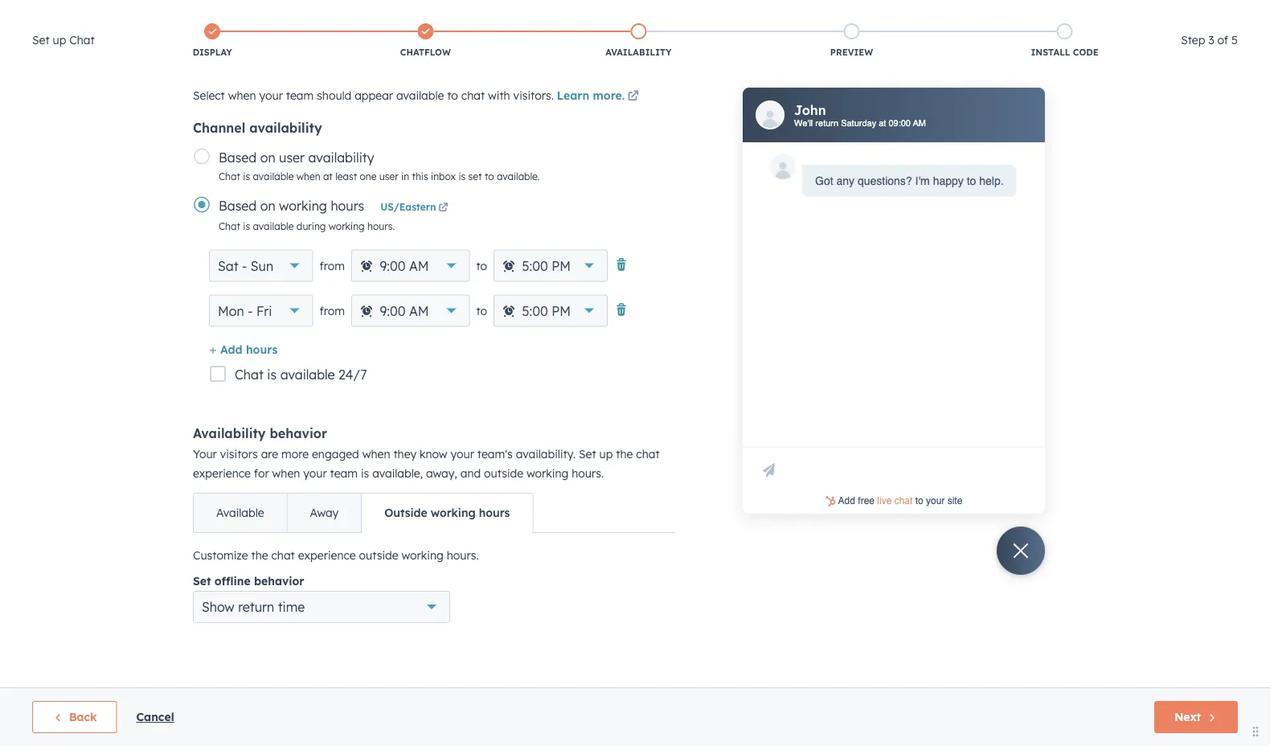 Task type: vqa. For each thing, say whether or not it's contained in the screenshot.
the We'll
yes



Task type: locate. For each thing, give the bounding box(es) containing it.
am for fri
[[409, 303, 429, 319]]

hours. down availability.
[[572, 466, 604, 480]]

return right we'll
[[816, 118, 839, 128]]

set inside heading
[[32, 33, 50, 47]]

1 horizontal spatial -
[[248, 303, 253, 319]]

your down more
[[303, 466, 327, 480]]

0 horizontal spatial hours
[[246, 342, 278, 356]]

1 5:00 pm from the top
[[522, 258, 571, 274]]

1 menu item from the left
[[1027, 0, 1064, 26]]

and
[[461, 466, 481, 480]]

1 on from the top
[[260, 149, 276, 165]]

0 vertical spatial am
[[913, 118, 926, 128]]

1 vertical spatial team
[[330, 466, 358, 480]]

0 horizontal spatial hours.
[[367, 220, 395, 232]]

add
[[220, 342, 243, 356]]

1 vertical spatial experience
[[298, 548, 356, 562]]

2 5:00 pm from the top
[[522, 303, 571, 319]]

link opens in a new window image down inbox
[[439, 201, 448, 215]]

behavior up more
[[270, 425, 327, 441]]

got
[[815, 174, 834, 187]]

is down channel availability
[[243, 170, 250, 182]]

link opens in a new window image down inbox
[[439, 203, 448, 213]]

set for set up chat
[[32, 33, 50, 47]]

1 vertical spatial 9:00
[[380, 303, 406, 319]]

0 vertical spatial user
[[279, 149, 305, 165]]

1 vertical spatial chat
[[636, 447, 660, 461]]

preview
[[830, 47, 873, 58]]

2 menu item from the left
[[1064, 0, 1095, 26]]

happy
[[933, 174, 964, 187]]

0 vertical spatial from
[[320, 259, 345, 273]]

0 vertical spatial based
[[219, 149, 257, 165]]

tab list
[[193, 493, 533, 533]]

1 vertical spatial availability
[[193, 425, 266, 441]]

more
[[281, 447, 309, 461]]

your
[[259, 88, 283, 103], [451, 447, 474, 461], [303, 466, 327, 480]]

1 vertical spatial link opens in a new window image
[[439, 203, 448, 213]]

1 vertical spatial am
[[409, 258, 429, 274]]

chat for chat is available 24/7
[[235, 367, 264, 383]]

is down add hours
[[267, 367, 277, 383]]

0 vertical spatial your
[[259, 88, 283, 103]]

0 vertical spatial team
[[286, 88, 314, 103]]

hours.
[[367, 220, 395, 232], [572, 466, 604, 480], [447, 548, 479, 562]]

1 horizontal spatial user
[[379, 170, 399, 182]]

team
[[286, 88, 314, 103], [330, 466, 358, 480]]

1 9:00 am from the top
[[380, 258, 429, 274]]

9:00 am button
[[351, 250, 470, 282], [351, 295, 470, 327]]

hours down least
[[331, 197, 364, 213]]

in
[[401, 170, 409, 182]]

1 vertical spatial at
[[323, 170, 333, 182]]

1 vertical spatial 9:00 am button
[[351, 295, 470, 327]]

return inside john we'll return saturday at 09:00 am
[[816, 118, 839, 128]]

working down availability.
[[527, 466, 569, 480]]

1 horizontal spatial experience
[[298, 548, 356, 562]]

link opens in a new window image right more. on the left top of page
[[628, 91, 639, 103]]

visitors.
[[514, 88, 554, 103]]

2 on from the top
[[260, 197, 276, 213]]

1 vertical spatial based
[[219, 197, 257, 213]]

show return time tab panel
[[193, 532, 675, 643]]

1 horizontal spatial hours.
[[447, 548, 479, 562]]

0 horizontal spatial -
[[242, 258, 247, 274]]

experience down away link
[[298, 548, 356, 562]]

1 horizontal spatial the
[[616, 447, 633, 461]]

1 horizontal spatial set
[[193, 574, 211, 588]]

is left available,
[[361, 466, 369, 480]]

- inside 'popup button'
[[248, 303, 253, 319]]

is inside availability behavior your visitors are more engaged when they know your team's availability. set up the chat experience for when your team is available, away, and outside working hours.
[[361, 466, 369, 480]]

away
[[310, 506, 339, 520]]

chatflow completed list item
[[319, 20, 532, 62]]

0 vertical spatial behavior
[[270, 425, 327, 441]]

hours
[[331, 197, 364, 213], [246, 342, 278, 356], [479, 506, 510, 520]]

0 vertical spatial link opens in a new window image
[[628, 87, 639, 107]]

display completed list item
[[106, 20, 319, 62]]

1 horizontal spatial team
[[330, 466, 358, 480]]

am inside john we'll return saturday at 09:00 am
[[913, 118, 926, 128]]

from for fri
[[320, 304, 345, 318]]

availability
[[606, 47, 672, 58], [193, 425, 266, 441]]

2 vertical spatial chat
[[271, 548, 295, 562]]

2 vertical spatial am
[[409, 303, 429, 319]]

0 vertical spatial 5:00
[[522, 258, 548, 274]]

2 vertical spatial your
[[303, 466, 327, 480]]

sun
[[251, 258, 273, 274]]

available for during
[[253, 220, 294, 232]]

0 vertical spatial 9:00 am
[[380, 258, 429, 274]]

0 horizontal spatial team
[[286, 88, 314, 103]]

2 horizontal spatial chat
[[636, 447, 660, 461]]

at left least
[[323, 170, 333, 182]]

1 vertical spatial hours
[[246, 342, 278, 356]]

0 vertical spatial -
[[242, 258, 247, 274]]

1 5:00 pm button from the top
[[494, 250, 608, 282]]

is for chat is available when at least one user in this inbox is set to available.
[[243, 170, 250, 182]]

working
[[279, 197, 327, 213], [329, 220, 365, 232], [527, 466, 569, 480], [431, 506, 476, 520], [402, 548, 444, 562]]

2 based from the top
[[219, 197, 257, 213]]

0 horizontal spatial link opens in a new window image
[[439, 203, 448, 213]]

1 vertical spatial return
[[238, 599, 274, 615]]

experience down your
[[193, 466, 251, 480]]

install code list item
[[959, 20, 1172, 62]]

at for john
[[879, 118, 886, 128]]

- right sat
[[242, 258, 247, 274]]

availability up visitors
[[193, 425, 266, 441]]

list containing display
[[106, 20, 1172, 62]]

availability up least
[[308, 149, 374, 165]]

link opens in a new window image for select when your team should appear available to chat with visitors.
[[628, 87, 639, 107]]

0 horizontal spatial outside
[[359, 548, 399, 562]]

1 from from the top
[[320, 259, 345, 273]]

return down 'set offline behavior'
[[238, 599, 274, 615]]

inbox
[[431, 170, 456, 182]]

0 vertical spatial up
[[53, 33, 66, 47]]

outside inside show return time tab panel
[[359, 548, 399, 562]]

based
[[219, 149, 257, 165], [219, 197, 257, 213]]

0 vertical spatial 5:00 pm button
[[494, 250, 608, 282]]

user left in
[[379, 170, 399, 182]]

1 based from the top
[[219, 149, 257, 165]]

experience inside availability behavior your visitors are more engaged when they know your team's availability. set up the chat experience for when your team is available, away, and outside working hours.
[[193, 466, 251, 480]]

- left fri on the top
[[248, 303, 253, 319]]

of
[[1218, 33, 1229, 47]]

availability up more. on the left top of page
[[606, 47, 672, 58]]

-
[[242, 258, 247, 274], [248, 303, 253, 319]]

set inside availability behavior your visitors are more engaged when they know your team's availability. set up the chat experience for when your team is available, away, and outside working hours.
[[579, 447, 596, 461]]

next
[[1175, 710, 1201, 724]]

based up sat - sun
[[219, 197, 257, 213]]

on down channel availability
[[260, 149, 276, 165]]

2 pm from the top
[[552, 303, 571, 319]]

2 9:00 am button from the top
[[351, 295, 470, 327]]

link opens in a new window image
[[628, 91, 639, 103], [439, 203, 448, 213]]

link opens in a new window image for based on working hours
[[439, 201, 448, 215]]

0 vertical spatial outside
[[484, 466, 524, 480]]

set offline behavior
[[193, 574, 304, 588]]

available link
[[194, 494, 287, 532]]

hours. down outside working hours link
[[447, 548, 479, 562]]

1 horizontal spatial link opens in a new window image
[[628, 87, 639, 107]]

install
[[1031, 47, 1071, 58]]

1 horizontal spatial hours
[[331, 197, 364, 213]]

next button
[[1155, 701, 1238, 733]]

0 vertical spatial pm
[[552, 258, 571, 274]]

2 horizontal spatial your
[[451, 447, 474, 461]]

0 vertical spatial link opens in a new window image
[[628, 91, 639, 103]]

5:00 pm for sun
[[522, 258, 571, 274]]

2 5:00 pm button from the top
[[494, 295, 608, 327]]

availability inside list item
[[606, 47, 672, 58]]

0 vertical spatial availability
[[606, 47, 672, 58]]

9:00 am for sat - sun
[[380, 258, 429, 274]]

2 from from the top
[[320, 304, 345, 318]]

0 vertical spatial chat
[[461, 88, 485, 103]]

us/eastern link
[[381, 201, 451, 215]]

when
[[228, 88, 256, 103], [297, 170, 321, 182], [362, 447, 390, 461], [272, 466, 300, 480]]

available left 24/7 at the left of page
[[280, 367, 335, 383]]

9:00
[[380, 258, 406, 274], [380, 303, 406, 319]]

0 horizontal spatial up
[[53, 33, 66, 47]]

0 horizontal spatial experience
[[193, 466, 251, 480]]

behavior up time
[[254, 574, 304, 588]]

the inside show return time tab panel
[[251, 548, 268, 562]]

1 horizontal spatial outside
[[484, 466, 524, 480]]

chat
[[69, 33, 95, 47], [219, 170, 240, 182], [219, 220, 240, 232], [235, 367, 264, 383]]

menu
[[908, 0, 1251, 26]]

0 horizontal spatial availability
[[193, 425, 266, 441]]

set
[[32, 33, 50, 47], [579, 447, 596, 461], [193, 574, 211, 588]]

set up chat heading
[[32, 31, 95, 50]]

availability inside availability behavior your visitors are more engaged when they know your team's availability. set up the chat experience for when your team is available, away, and outside working hours.
[[193, 425, 266, 441]]

working down outside
[[402, 548, 444, 562]]

1 vertical spatial 5:00
[[522, 303, 548, 319]]

0 vertical spatial experience
[[193, 466, 251, 480]]

the right availability.
[[616, 447, 633, 461]]

0 horizontal spatial return
[[238, 599, 274, 615]]

menu item up install
[[1027, 0, 1064, 26]]

list
[[106, 20, 1172, 62]]

1 horizontal spatial at
[[879, 118, 886, 128]]

1 vertical spatial up
[[600, 447, 613, 461]]

1 vertical spatial hours.
[[572, 466, 604, 480]]

5:00 pm
[[522, 258, 571, 274], [522, 303, 571, 319]]

hours right add
[[246, 342, 278, 356]]

up
[[53, 33, 66, 47], [600, 447, 613, 461]]

available down "chatflow"
[[396, 88, 444, 103]]

agent says: got any questions? i'm happy to help. element
[[815, 171, 1004, 191]]

when right select
[[228, 88, 256, 103]]

from up 24/7 at the left of page
[[320, 304, 345, 318]]

team down engaged
[[330, 466, 358, 480]]

on up chat is available during working hours.
[[260, 197, 276, 213]]

2 5:00 from the top
[[522, 303, 548, 319]]

fri
[[256, 303, 272, 319]]

hours. down us/eastern
[[367, 220, 395, 232]]

5:00
[[522, 258, 548, 274], [522, 303, 548, 319]]

add hours
[[220, 342, 278, 356]]

link opens in a new window image inside us/eastern link
[[439, 203, 448, 213]]

your up and
[[451, 447, 474, 461]]

select when your team should appear available to chat with visitors.
[[193, 88, 554, 103]]

2 vertical spatial hours
[[479, 506, 510, 520]]

- inside popup button
[[242, 258, 247, 274]]

link opens in a new window image inside the "learn more." link
[[628, 91, 639, 103]]

24/7
[[339, 367, 367, 383]]

mon - fri
[[218, 303, 272, 319]]

1 vertical spatial the
[[251, 548, 268, 562]]

1 vertical spatial from
[[320, 304, 345, 318]]

2 9:00 am from the top
[[380, 303, 429, 319]]

0 vertical spatial at
[[879, 118, 886, 128]]

1 vertical spatial behavior
[[254, 574, 304, 588]]

1 vertical spatial link opens in a new window image
[[439, 201, 448, 215]]

availability for availability behavior your visitors are more engaged when they know your team's availability. set up the chat experience for when your team is available, away, and outside working hours.
[[193, 425, 266, 441]]

user
[[279, 149, 305, 165], [379, 170, 399, 182]]

1 vertical spatial 5:00 pm
[[522, 303, 571, 319]]

0 vertical spatial 9:00
[[380, 258, 406, 274]]

1 horizontal spatial link opens in a new window image
[[628, 91, 639, 103]]

2 vertical spatial set
[[193, 574, 211, 588]]

from down "during"
[[320, 259, 345, 273]]

1 5:00 from the top
[[522, 258, 548, 274]]

based on user availability
[[219, 149, 374, 165]]

when down based on user availability
[[297, 170, 321, 182]]

your
[[193, 447, 217, 461]]

1 vertical spatial 5:00 pm button
[[494, 295, 608, 327]]

1 vertical spatial outside
[[359, 548, 399, 562]]

chat is available 24/7
[[235, 367, 367, 383]]

0 horizontal spatial set
[[32, 33, 50, 47]]

outside working hours
[[385, 506, 510, 520]]

based down channel
[[219, 149, 257, 165]]

0 horizontal spatial chat
[[271, 548, 295, 562]]

1 horizontal spatial chat
[[461, 88, 485, 103]]

1 vertical spatial pm
[[552, 303, 571, 319]]

hours down and
[[479, 506, 510, 520]]

available
[[396, 88, 444, 103], [253, 170, 294, 182], [253, 220, 294, 232], [280, 367, 335, 383]]

0 vertical spatial set
[[32, 33, 50, 47]]

the
[[616, 447, 633, 461], [251, 548, 268, 562]]

1 horizontal spatial up
[[600, 447, 613, 461]]

availability behavior your visitors are more engaged when they know your team's availability. set up the chat experience for when your team is available, away, and outside working hours.
[[193, 425, 660, 480]]

at inside john we'll return saturday at 09:00 am
[[879, 118, 886, 128]]

is up sat - sun
[[243, 220, 250, 232]]

0 horizontal spatial at
[[323, 170, 333, 182]]

0 vertical spatial return
[[816, 118, 839, 128]]

working up chat is available during working hours.
[[279, 197, 327, 213]]

9:00 am
[[380, 258, 429, 274], [380, 303, 429, 319]]

1 vertical spatial on
[[260, 197, 276, 213]]

is
[[243, 170, 250, 182], [459, 170, 466, 182], [243, 220, 250, 232], [267, 367, 277, 383], [361, 466, 369, 480]]

available down based on working hours
[[253, 220, 294, 232]]

return inside popup button
[[238, 599, 274, 615]]

the up 'set offline behavior'
[[251, 548, 268, 562]]

availability up based on user availability
[[249, 119, 322, 135]]

1 horizontal spatial return
[[816, 118, 839, 128]]

2 vertical spatial hours.
[[447, 548, 479, 562]]

1 horizontal spatial availability
[[606, 47, 672, 58]]

outside down outside
[[359, 548, 399, 562]]

at left 09:00
[[879, 118, 886, 128]]

0 horizontal spatial the
[[251, 548, 268, 562]]

set inside show return time tab panel
[[193, 574, 211, 588]]

0 vertical spatial 5:00 pm
[[522, 258, 571, 274]]

1 vertical spatial set
[[579, 447, 596, 461]]

1 pm from the top
[[552, 258, 571, 274]]

working inside availability behavior your visitors are more engaged when they know your team's availability. set up the chat experience for when your team is available, away, and outside working hours.
[[527, 466, 569, 480]]

2 9:00 from the top
[[380, 303, 406, 319]]

1 vertical spatial your
[[451, 447, 474, 461]]

0 vertical spatial hours.
[[367, 220, 395, 232]]

link opens in a new window image
[[628, 87, 639, 107], [439, 201, 448, 215]]

user down channel availability
[[279, 149, 305, 165]]

0 vertical spatial on
[[260, 149, 276, 165]]

menu item up code
[[1064, 0, 1095, 26]]

your up channel availability
[[259, 88, 283, 103]]

1 vertical spatial -
[[248, 303, 253, 319]]

code
[[1073, 47, 1099, 58]]

outside down team's
[[484, 466, 524, 480]]

1 9:00 am button from the top
[[351, 250, 470, 282]]

available down based on user availability
[[253, 170, 294, 182]]

0 vertical spatial the
[[616, 447, 633, 461]]

availability for availability
[[606, 47, 672, 58]]

5:00 pm for fri
[[522, 303, 571, 319]]

chat is available when at least one user in this inbox is set to available.
[[219, 170, 540, 182]]

behavior inside show return time tab panel
[[254, 574, 304, 588]]

customize
[[193, 548, 248, 562]]

is for chat is available 24/7
[[267, 367, 277, 383]]

link opens in a new window image right more. on the left top of page
[[628, 87, 639, 107]]

team left should
[[286, 88, 314, 103]]

menu item
[[1027, 0, 1064, 26], [1064, 0, 1095, 26]]

5:00 pm button
[[494, 250, 608, 282], [494, 295, 608, 327]]

to
[[447, 88, 458, 103], [485, 170, 494, 182], [967, 174, 977, 187], [476, 259, 487, 273], [476, 304, 487, 318]]

experience
[[193, 466, 251, 480], [298, 548, 356, 562]]

1 9:00 from the top
[[380, 258, 406, 274]]

2 horizontal spatial hours.
[[572, 466, 604, 480]]

mon
[[218, 303, 244, 319]]

outside
[[385, 506, 428, 520]]



Task type: describe. For each thing, give the bounding box(es) containing it.
availability list item
[[532, 20, 745, 62]]

back
[[69, 710, 97, 724]]

5:00 pm button for sun
[[494, 250, 608, 282]]

customize the chat experience outside working hours.
[[193, 548, 479, 562]]

during
[[297, 220, 326, 232]]

tab list containing available
[[193, 493, 533, 533]]

set up chat
[[32, 33, 95, 47]]

back button
[[32, 701, 117, 733]]

working right "during"
[[329, 220, 365, 232]]

am for sun
[[409, 258, 429, 274]]

know
[[420, 447, 448, 461]]

0 vertical spatial availability
[[249, 119, 322, 135]]

0 vertical spatial hours
[[331, 197, 364, 213]]

channel
[[193, 119, 245, 135]]

show
[[202, 599, 235, 615]]

working down away,
[[431, 506, 476, 520]]

experience inside show return time tab panel
[[298, 548, 356, 562]]

9:00 am button for fri
[[351, 295, 470, 327]]

available for 24/7
[[280, 367, 335, 383]]

available for when
[[253, 170, 294, 182]]

channel availability
[[193, 119, 322, 135]]

search image
[[1237, 42, 1248, 53]]

questions?
[[858, 174, 912, 187]]

from for sun
[[320, 259, 345, 273]]

on for working
[[260, 197, 276, 213]]

9:00 for mon - fri
[[380, 303, 406, 319]]

1 horizontal spatial your
[[303, 466, 327, 480]]

install code
[[1031, 47, 1099, 58]]

Search HubSpot search field
[[1045, 34, 1242, 61]]

9:00 am button for sun
[[351, 250, 470, 282]]

- for fri
[[248, 303, 253, 319]]

learn
[[557, 88, 590, 103]]

hours inside button
[[246, 342, 278, 356]]

cancel button
[[136, 708, 174, 727]]

0 horizontal spatial your
[[259, 88, 283, 103]]

visitors
[[220, 447, 258, 461]]

set
[[468, 170, 482, 182]]

chat inside availability behavior your visitors are more engaged when they know your team's availability. set up the chat experience for when your team is available, away, and outside working hours.
[[636, 447, 660, 461]]

3
[[1209, 33, 1215, 47]]

sat
[[218, 258, 238, 274]]

up inside set up chat heading
[[53, 33, 66, 47]]

got any questions? i'm happy to help.
[[815, 174, 1004, 187]]

availability.
[[516, 447, 576, 461]]

set for set offline behavior
[[193, 574, 211, 588]]

09:00
[[889, 118, 911, 128]]

5:00 for sat - sun
[[522, 258, 548, 274]]

show return time
[[202, 599, 305, 615]]

pm for sat - sun
[[552, 258, 571, 274]]

for
[[254, 466, 269, 480]]

to inside agent says: got any questions? i'm happy to help. element
[[967, 174, 977, 187]]

learn more.
[[557, 88, 625, 103]]

are
[[261, 447, 278, 461]]

based for based on working hours
[[219, 197, 257, 213]]

link opens in a new window image for select when your team should appear available to chat with visitors.
[[628, 91, 639, 103]]

available,
[[372, 466, 423, 480]]

mon - fri button
[[209, 295, 313, 327]]

away,
[[426, 466, 457, 480]]

appear
[[355, 88, 393, 103]]

hours. inside show return time tab panel
[[447, 548, 479, 562]]

available
[[216, 506, 264, 520]]

us/eastern
[[381, 201, 436, 213]]

john we'll return saturday at 09:00 am
[[794, 102, 926, 128]]

is for chat is available during working hours.
[[243, 220, 250, 232]]

behavior inside availability behavior your visitors are more engaged when they know your team's availability. set up the chat experience for when your team is available, away, and outside working hours.
[[270, 425, 327, 441]]

chat for chat is available during working hours.
[[219, 220, 240, 232]]

we'll
[[794, 118, 813, 128]]

more.
[[593, 88, 625, 103]]

away link
[[287, 494, 361, 532]]

is left set
[[459, 170, 466, 182]]

chatflow
[[400, 47, 451, 58]]

john
[[794, 102, 826, 118]]

at for chat
[[323, 170, 333, 182]]

9:00 am for mon - fri
[[380, 303, 429, 319]]

step 3 of 5
[[1181, 33, 1238, 47]]

5
[[1232, 33, 1238, 47]]

available.
[[497, 170, 540, 182]]

step
[[1181, 33, 1206, 47]]

cancel
[[136, 710, 174, 724]]

select
[[193, 88, 225, 103]]

saturday
[[841, 118, 877, 128]]

team inside availability behavior your visitors are more engaged when they know your team's availability. set up the chat experience for when your team is available, away, and outside working hours.
[[330, 466, 358, 480]]

working inside show return time tab panel
[[402, 548, 444, 562]]

on for user
[[260, 149, 276, 165]]

preview list item
[[745, 20, 959, 62]]

1 vertical spatial user
[[379, 170, 399, 182]]

learn more. link
[[557, 87, 642, 107]]

display
[[193, 47, 232, 58]]

any
[[837, 174, 855, 187]]

hours. inside availability behavior your visitors are more engaged when they know your team's availability. set up the chat experience for when your team is available, away, and outside working hours.
[[572, 466, 604, 480]]

the inside availability behavior your visitors are more engaged when they know your team's availability. set up the chat experience for when your team is available, away, and outside working hours.
[[616, 447, 633, 461]]

outside working hours link
[[361, 494, 533, 532]]

pm for mon - fri
[[552, 303, 571, 319]]

they
[[394, 447, 417, 461]]

offline
[[215, 574, 251, 588]]

chat for chat is available when at least one user in this inbox is set to available.
[[219, 170, 240, 182]]

0 horizontal spatial user
[[279, 149, 305, 165]]

search button
[[1229, 34, 1256, 61]]

outside inside availability behavior your visitors are more engaged when they know your team's availability. set up the chat experience for when your team is available, away, and outside working hours.
[[484, 466, 524, 480]]

when left they
[[362, 447, 390, 461]]

sat - sun
[[218, 258, 273, 274]]

hubspot-live-chat-viral-iframe element
[[746, 494, 1042, 510]]

9:00 for sat - sun
[[380, 258, 406, 274]]

chat inside set up chat heading
[[69, 33, 95, 47]]

with
[[488, 88, 510, 103]]

- for sun
[[242, 258, 247, 274]]

team's
[[478, 447, 513, 461]]

least
[[335, 170, 357, 182]]

link opens in a new window image for based on working hours
[[439, 203, 448, 213]]

chat is available during working hours.
[[219, 220, 395, 232]]

based for based on user availability
[[219, 149, 257, 165]]

up inside availability behavior your visitors are more engaged when they know your team's availability. set up the chat experience for when your team is available, away, and outside working hours.
[[600, 447, 613, 461]]

based on working hours
[[219, 197, 364, 213]]

this
[[412, 170, 428, 182]]

add hours button
[[209, 340, 278, 361]]

engaged
[[312, 447, 359, 461]]

help.
[[980, 174, 1004, 187]]

1 vertical spatial availability
[[308, 149, 374, 165]]

5:00 for mon - fri
[[522, 303, 548, 319]]

show return time button
[[193, 591, 450, 623]]

sat - sun button
[[209, 250, 313, 282]]

should
[[317, 88, 352, 103]]

one
[[360, 170, 377, 182]]

5:00 pm button for fri
[[494, 295, 608, 327]]

2 horizontal spatial hours
[[479, 506, 510, 520]]

i'm
[[916, 174, 930, 187]]

chat inside show return time tab panel
[[271, 548, 295, 562]]

when down more
[[272, 466, 300, 480]]

time
[[278, 599, 305, 615]]



